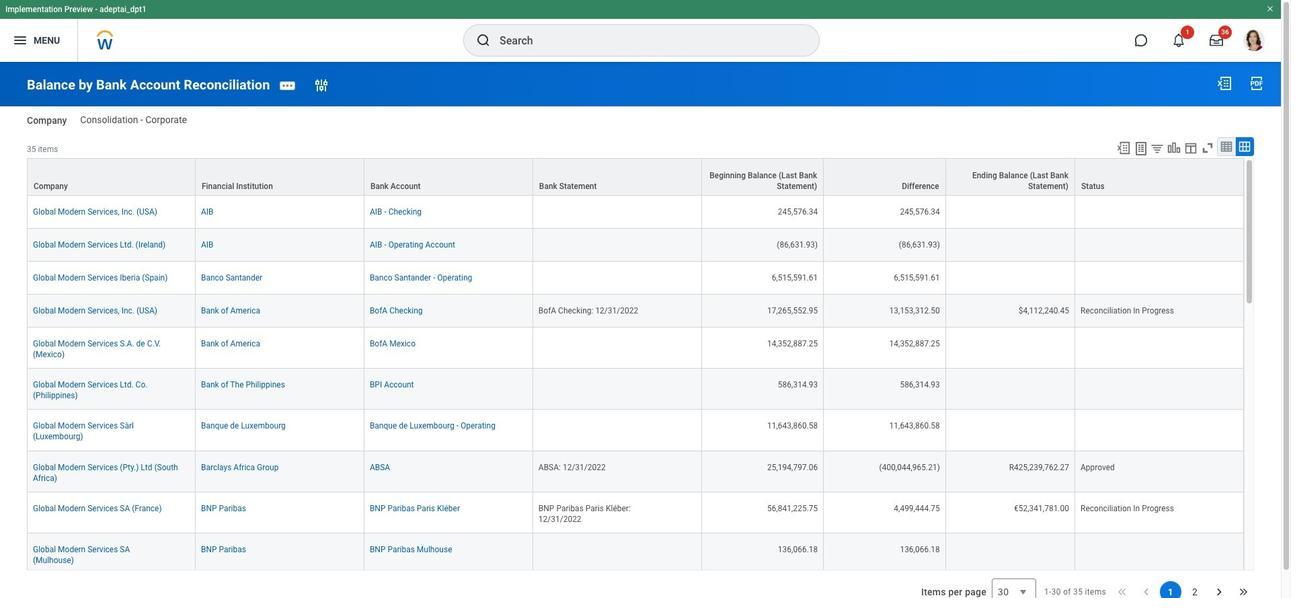 Task type: locate. For each thing, give the bounding box(es) containing it.
reconciliation in progress element
[[1081, 303, 1175, 316], [1081, 501, 1175, 513]]

8 row from the top
[[27, 410, 1245, 451]]

cell
[[533, 196, 702, 229], [946, 196, 1076, 229], [1076, 196, 1245, 229], [533, 229, 702, 262], [946, 229, 1076, 262], [1076, 229, 1245, 262], [533, 262, 702, 295], [946, 262, 1076, 295], [1076, 262, 1245, 295], [533, 328, 702, 369], [946, 328, 1076, 369], [1076, 328, 1245, 369], [533, 369, 702, 410], [946, 369, 1076, 410], [1076, 369, 1245, 410], [533, 410, 702, 451], [946, 410, 1076, 451], [1076, 410, 1245, 451], [533, 533, 702, 575], [946, 533, 1076, 575], [1076, 533, 1245, 575]]

approved element
[[1081, 460, 1115, 472]]

1 reconciliation in progress element from the top
[[1081, 303, 1175, 316]]

pagination element
[[1045, 570, 1255, 598]]

banner
[[0, 0, 1282, 62]]

1 vertical spatial reconciliation in progress element
[[1081, 501, 1175, 513]]

export to excel image
[[1217, 75, 1233, 91]]

table image
[[1220, 140, 1234, 153]]

status inside pagination element
[[1045, 587, 1107, 597]]

view printable version (pdf) image
[[1249, 75, 1265, 91]]

main content
[[0, 62, 1282, 598]]

list
[[1161, 581, 1206, 598]]

chevron 2x right small image
[[1237, 585, 1251, 598]]

toolbar
[[1111, 137, 1255, 158]]

bnp paribas paris kléber: 12/31/2022 element
[[539, 501, 631, 524]]

absa: 12/31/2022 element
[[539, 460, 606, 472]]

balance by bank account reconciliation - expand/collapse chart image
[[1167, 140, 1182, 155]]

2 reconciliation in progress element from the top
[[1081, 501, 1175, 513]]

notifications large image
[[1173, 34, 1186, 47]]

0 vertical spatial reconciliation in progress element
[[1081, 303, 1175, 316]]

consolidation - corporate element
[[80, 115, 187, 124]]

select to filter grid data image
[[1150, 141, 1165, 155]]

search image
[[476, 32, 492, 48]]

reconciliation in progress element for tenth row from the top of the page
[[1081, 501, 1175, 513]]

9 row from the top
[[27, 451, 1245, 492]]

status
[[1045, 587, 1107, 597]]

profile logan mcneil image
[[1244, 30, 1265, 54]]

row
[[27, 158, 1245, 196], [27, 196, 1245, 229], [27, 229, 1245, 262], [27, 262, 1245, 295], [27, 295, 1245, 328], [27, 328, 1245, 369], [27, 369, 1245, 410], [27, 410, 1245, 451], [27, 451, 1245, 492], [27, 492, 1245, 533], [27, 533, 1245, 575]]

bofa checking: 12/31/2022 element
[[539, 303, 639, 316]]

chevron right small image
[[1213, 585, 1226, 598]]

export to excel image
[[1117, 140, 1132, 155]]

4 row from the top
[[27, 262, 1245, 295]]



Task type: describe. For each thing, give the bounding box(es) containing it.
fullscreen image
[[1201, 140, 1216, 155]]

reconciliation in progress element for 7th row from the bottom
[[1081, 303, 1175, 316]]

11 row from the top
[[27, 533, 1245, 575]]

close environment banner image
[[1267, 5, 1275, 13]]

Search Workday  search field
[[500, 26, 792, 55]]

chevron 2x left small image
[[1116, 585, 1130, 598]]

7 row from the top
[[27, 369, 1245, 410]]

click to view/edit grid preferences image
[[1184, 140, 1199, 155]]

list inside pagination element
[[1161, 581, 1206, 598]]

items per page element
[[920, 570, 1037, 598]]

2 row from the top
[[27, 196, 1245, 229]]

10 row from the top
[[27, 492, 1245, 533]]

1 row from the top
[[27, 158, 1245, 196]]

3 row from the top
[[27, 229, 1245, 262]]

chevron left small image
[[1140, 585, 1154, 598]]

justify image
[[12, 32, 28, 48]]

inbox large image
[[1210, 34, 1224, 47]]

5 row from the top
[[27, 295, 1245, 328]]

change selection image
[[314, 77, 330, 93]]

export to worksheets image
[[1134, 140, 1150, 157]]

6 row from the top
[[27, 328, 1245, 369]]

expand table image
[[1239, 140, 1252, 153]]



Task type: vqa. For each thing, say whether or not it's contained in the screenshot.
2nd 'cell' from the bottom of the dialog containing Feedback Received
no



